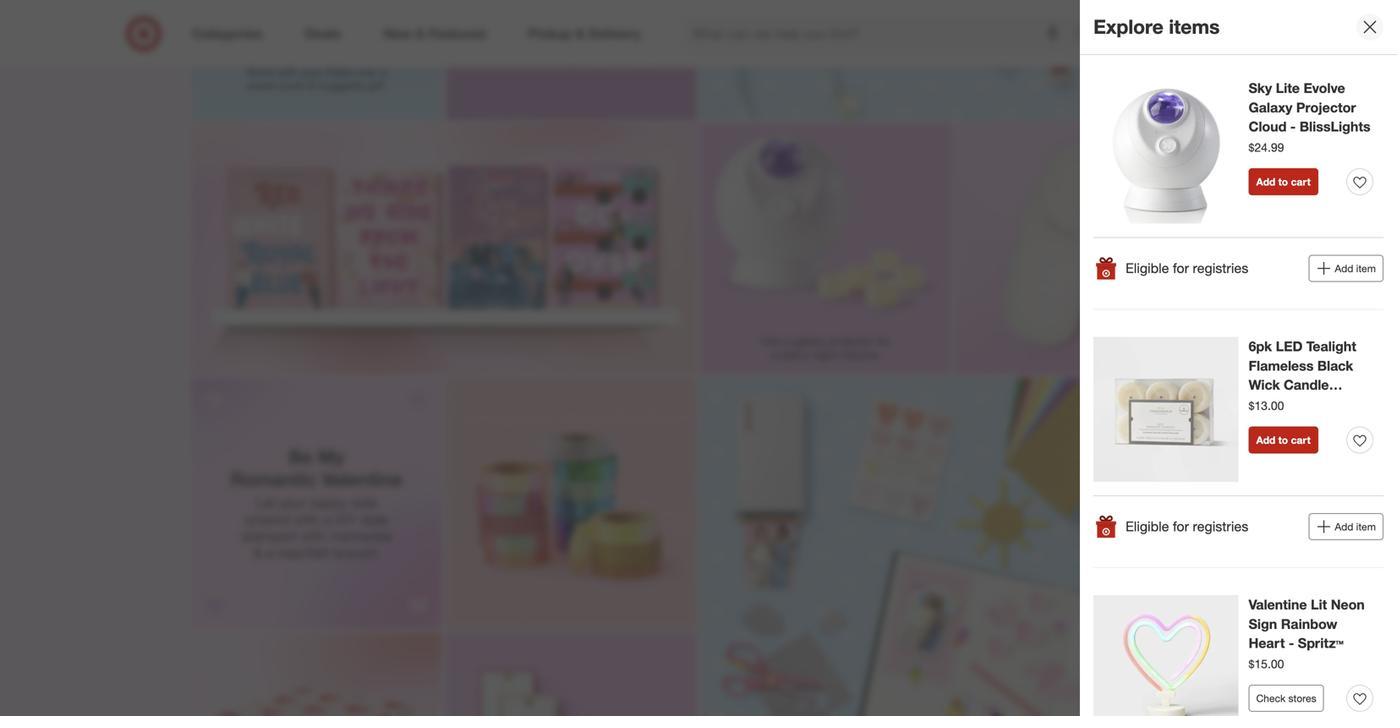 Task type: describe. For each thing, give the bounding box(es) containing it.
add up tealight
[[1335, 262, 1354, 275]]

your inside bond with your littles over a sweet book & huggable gift.
[[301, 65, 323, 79]]

explore items
[[1094, 15, 1220, 39]]

a right use
[[784, 335, 790, 348]]

with left diy
[[300, 528, 326, 545]]

eligible for registries for sky lite evolve galaxy projector cloud - blisslights
[[1126, 260, 1249, 277]]

galaxy
[[794, 335, 826, 348]]

for inside use a galaxy projector for a starry night indoors.
[[877, 335, 891, 348]]

explore items dialog
[[1080, 0, 1398, 717]]

bond
[[247, 65, 274, 79]]

eligible for 6pk led tealight flameless black wick candle cream - threshold™
[[1126, 519, 1170, 535]]

items
[[1169, 15, 1220, 39]]

a inside bond with your littles over a sweet book & huggable gift.
[[380, 65, 386, 79]]

6pk led tealight flameless black wick candle cream - threshold™
[[1249, 338, 1357, 432]]

& inside bond with your littles over a sweet book & huggable gift.
[[308, 79, 315, 92]]

for for 6pk led tealight flameless black wick candle cream - threshold™
[[1173, 519, 1189, 535]]

gift.
[[368, 79, 387, 92]]

$24.99
[[1249, 140, 1285, 155]]

$13.00
[[1249, 399, 1285, 413]]

led
[[1276, 338, 1303, 355]]

cart for blisslights
[[1291, 176, 1311, 188]]

flameless
[[1249, 358, 1314, 374]]

romantic
[[231, 468, 317, 491]]

stamped
[[242, 528, 297, 545]]

6pk
[[1249, 338, 1273, 355]]

search button
[[1065, 15, 1106, 56]]

$15.00
[[1249, 657, 1285, 672]]

search
[[1065, 27, 1106, 44]]

valentine lit neon sign rainbow heart - spritz™ link
[[1249, 596, 1374, 654]]

starry
[[781, 348, 809, 362]]

item for 6pk led tealight flameless black wick candle cream - threshold™
[[1357, 521, 1376, 533]]

date
[[361, 511, 389, 528]]

indoors.
[[841, 348, 881, 362]]

add item button for sky lite evolve galaxy projector cloud - blisslights
[[1309, 255, 1384, 282]]

a left diy
[[323, 511, 331, 528]]

sappy
[[310, 495, 348, 512]]

brunch.
[[333, 545, 380, 562]]

valentine inside be my romantic valentine let your sappy side unwind with a diy date stamped with memories & a heartfelt brunch.
[[322, 468, 403, 491]]

What can we help you find? suggestions appear below search field
[[682, 15, 1077, 52]]

check stores
[[1257, 693, 1317, 705]]

& inside be my romantic valentine let your sappy side unwind with a diy date stamped with memories & a heartfelt brunch.
[[254, 545, 262, 562]]

add down $24.99
[[1257, 176, 1276, 188]]

use a galaxy projector for a starry night indoors.
[[761, 335, 894, 362]]

valentine lit neon sign rainbow heart - spritz™
[[1249, 597, 1365, 652]]

black
[[1318, 358, 1354, 374]]

rainbow
[[1281, 616, 1338, 633]]

add item button for 6pk led tealight flameless black wick candle cream - threshold™
[[1309, 514, 1384, 541]]

be
[[289, 445, 313, 468]]

heartfelt
[[278, 545, 329, 562]]

sky lite evolve galaxy projector cloud - blisslights
[[1249, 80, 1371, 135]]

memories
[[330, 528, 392, 545]]

candle
[[1284, 377, 1329, 394]]

sky lite evolve galaxy projector cloud - blisslights link
[[1249, 79, 1374, 137]]

cart for cream
[[1291, 434, 1311, 447]]

neon
[[1331, 597, 1365, 613]]

my
[[318, 445, 345, 468]]

eligible for sky lite evolve galaxy projector cloud - blisslights
[[1126, 260, 1170, 277]]

to for cream
[[1279, 434, 1289, 447]]



Task type: locate. For each thing, give the bounding box(es) containing it.
add to cart for cream
[[1257, 434, 1311, 447]]

0 vertical spatial your
[[301, 65, 323, 79]]

1 vertical spatial &
[[254, 545, 262, 562]]

0 vertical spatial add item
[[1335, 262, 1376, 275]]

valentine
[[322, 468, 403, 491], [1249, 597, 1308, 613]]

spritz™
[[1298, 636, 1344, 652]]

2 add item button from the top
[[1309, 514, 1384, 541]]

add to cart down $24.99
[[1257, 176, 1311, 188]]

2 eligible from the top
[[1126, 519, 1170, 535]]

add item up neon on the right bottom of page
[[1335, 521, 1376, 533]]

your right let
[[279, 495, 306, 512]]

valentine lit neon sign rainbow heart - spritz™ image
[[1094, 596, 1239, 717], [1094, 596, 1239, 717]]

tealight
[[1307, 338, 1357, 355]]

eligible for registries for 6pk led tealight flameless black wick candle cream - threshold™
[[1126, 519, 1249, 535]]

to down $24.99
[[1279, 176, 1289, 188]]

0 vertical spatial add to cart
[[1257, 176, 1311, 188]]

eligible for registries
[[1126, 260, 1249, 277], [1126, 519, 1249, 535]]

registries for sky lite evolve galaxy projector cloud - blisslights
[[1193, 260, 1249, 277]]

- for lite
[[1291, 119, 1296, 135]]

- right heart
[[1289, 636, 1295, 652]]

add up neon on the right bottom of page
[[1335, 521, 1354, 533]]

registries
[[1193, 260, 1249, 277], [1193, 519, 1249, 535]]

1 vertical spatial add item button
[[1309, 514, 1384, 541]]

bond with your littles over a sweet book & huggable gift.
[[247, 65, 390, 92]]

0 vertical spatial &
[[308, 79, 315, 92]]

heart
[[1249, 636, 1285, 652]]

0 horizontal spatial &
[[254, 545, 262, 562]]

& down unwind
[[254, 545, 262, 562]]

6pk led tealight flameless black wick candle cream - threshold™ link
[[1249, 337, 1374, 432]]

0 vertical spatial -
[[1291, 119, 1296, 135]]

1 add item button from the top
[[1309, 255, 1384, 282]]

- inside 6pk led tealight flameless black wick candle cream - threshold™
[[1296, 396, 1301, 413]]

valentine inside the valentine lit neon sign rainbow heart - spritz™
[[1249, 597, 1308, 613]]

cart
[[1291, 176, 1311, 188], [1291, 434, 1311, 447]]

1 to from the top
[[1279, 176, 1289, 188]]

with
[[277, 65, 298, 79], [294, 511, 319, 528], [300, 528, 326, 545]]

- for lit
[[1289, 636, 1295, 652]]

6pk led tealight flameless black wick candle cream - threshold™ image
[[1094, 337, 1239, 482], [1094, 337, 1239, 482]]

& right book
[[308, 79, 315, 92]]

add
[[1257, 176, 1276, 188], [1335, 262, 1354, 275], [1257, 434, 1276, 447], [1335, 521, 1354, 533]]

add item for sky lite evolve galaxy projector cloud - blisslights
[[1335, 262, 1376, 275]]

your left littles
[[301, 65, 323, 79]]

sky
[[1249, 80, 1273, 96]]

0 vertical spatial cart
[[1291, 176, 1311, 188]]

check
[[1257, 693, 1286, 705]]

projector
[[829, 335, 874, 348]]

threshold™
[[1249, 416, 1321, 432]]

- down candle
[[1296, 396, 1301, 413]]

0 vertical spatial add to cart button
[[1249, 168, 1319, 195]]

add down threshold™
[[1257, 434, 1276, 447]]

1 eligible for registries from the top
[[1126, 260, 1249, 277]]

1 vertical spatial eligible for registries
[[1126, 519, 1249, 535]]

1 vertical spatial add item
[[1335, 521, 1376, 533]]

lite
[[1276, 80, 1300, 96]]

1 vertical spatial your
[[279, 495, 306, 512]]

1 vertical spatial item
[[1357, 521, 1376, 533]]

lit
[[1311, 597, 1328, 613]]

diy
[[335, 511, 357, 528]]

1 add to cart button from the top
[[1249, 168, 1319, 195]]

- inside sky lite evolve galaxy projector cloud - blisslights
[[1291, 119, 1296, 135]]

2 to from the top
[[1279, 434, 1289, 447]]

cream
[[1249, 396, 1292, 413]]

book
[[279, 79, 305, 92]]

2 add to cart from the top
[[1257, 434, 1311, 447]]

huggable
[[318, 79, 365, 92]]

your inside be my romantic valentine let your sappy side unwind with a diy date stamped with memories & a heartfelt brunch.
[[279, 495, 306, 512]]

evolve
[[1304, 80, 1346, 96]]

1 vertical spatial valentine
[[1249, 597, 1308, 613]]

&
[[308, 79, 315, 92], [254, 545, 262, 562]]

over
[[356, 65, 377, 79]]

valentine up side
[[322, 468, 403, 491]]

1 vertical spatial registries
[[1193, 519, 1249, 535]]

add to cart for blisslights
[[1257, 176, 1311, 188]]

1 vertical spatial add to cart
[[1257, 434, 1311, 447]]

1 eligible from the top
[[1126, 260, 1170, 277]]

be my romantic valentine let your sappy side unwind with a diy date stamped with memories & a heartfelt brunch.
[[231, 445, 403, 562]]

cart down threshold™
[[1291, 434, 1311, 447]]

0 horizontal spatial valentine
[[322, 468, 403, 491]]

1 add to cart from the top
[[1257, 176, 1311, 188]]

stores
[[1289, 693, 1317, 705]]

1 vertical spatial eligible
[[1126, 519, 1170, 535]]

1 horizontal spatial &
[[308, 79, 315, 92]]

sweet
[[247, 79, 276, 92]]

add item button up neon on the right bottom of page
[[1309, 514, 1384, 541]]

littles
[[326, 65, 353, 79]]

1 registries from the top
[[1193, 260, 1249, 277]]

for
[[1173, 260, 1189, 277], [877, 335, 891, 348], [1173, 519, 1189, 535]]

- right cloud
[[1291, 119, 1296, 135]]

sky lite evolve galaxy projector cloud - blisslights image
[[1094, 79, 1239, 224], [1094, 79, 1239, 224]]

add item button
[[1309, 255, 1384, 282], [1309, 514, 1384, 541]]

2 vertical spatial for
[[1173, 519, 1189, 535]]

-
[[1291, 119, 1296, 135], [1296, 396, 1301, 413], [1289, 636, 1295, 652]]

a
[[380, 65, 386, 79], [784, 335, 790, 348], [771, 348, 777, 362], [323, 511, 331, 528], [266, 545, 274, 562]]

to
[[1279, 176, 1289, 188], [1279, 434, 1289, 447]]

your
[[301, 65, 323, 79], [279, 495, 306, 512]]

- inside the valentine lit neon sign rainbow heart - spritz™
[[1289, 636, 1295, 652]]

sign
[[1249, 616, 1278, 633]]

1 horizontal spatial valentine
[[1249, 597, 1308, 613]]

eligible
[[1126, 260, 1170, 277], [1126, 519, 1170, 535]]

0 vertical spatial add item button
[[1309, 255, 1384, 282]]

2 item from the top
[[1357, 521, 1376, 533]]

0 vertical spatial eligible for registries
[[1126, 260, 1249, 277]]

2 vertical spatial -
[[1289, 636, 1295, 652]]

a left heartfelt
[[266, 545, 274, 562]]

blisslights
[[1300, 119, 1371, 135]]

with inside bond with your littles over a sweet book & huggable gift.
[[277, 65, 298, 79]]

2 eligible for registries from the top
[[1126, 519, 1249, 535]]

item
[[1357, 262, 1376, 275], [1357, 521, 1376, 533]]

add item for 6pk led tealight flameless black wick candle cream - threshold™
[[1335, 521, 1376, 533]]

0 vertical spatial eligible
[[1126, 260, 1170, 277]]

cloud
[[1249, 119, 1287, 135]]

side
[[352, 495, 378, 512]]

1 vertical spatial add to cart button
[[1249, 427, 1319, 454]]

galaxy
[[1249, 99, 1293, 116]]

2 add item from the top
[[1335, 521, 1376, 533]]

1 vertical spatial for
[[877, 335, 891, 348]]

add to cart button
[[1249, 168, 1319, 195], [1249, 427, 1319, 454]]

0 vertical spatial to
[[1279, 176, 1289, 188]]

add to cart
[[1257, 176, 1311, 188], [1257, 434, 1311, 447]]

to down threshold™
[[1279, 434, 1289, 447]]

item for sky lite evolve galaxy projector cloud - blisslights
[[1357, 262, 1376, 275]]

0 vertical spatial valentine
[[322, 468, 403, 491]]

add item
[[1335, 262, 1376, 275], [1335, 521, 1376, 533]]

registries for 6pk led tealight flameless black wick candle cream - threshold™
[[1193, 519, 1249, 535]]

add item button up tealight
[[1309, 255, 1384, 282]]

projector
[[1297, 99, 1357, 116]]

for for sky lite evolve galaxy projector cloud - blisslights
[[1173, 260, 1189, 277]]

add to cart down threshold™
[[1257, 434, 1311, 447]]

unwind
[[245, 511, 290, 528]]

let
[[256, 495, 276, 512]]

with up heartfelt
[[294, 511, 319, 528]]

add to cart button for blisslights
[[1249, 168, 1319, 195]]

0 vertical spatial for
[[1173, 260, 1189, 277]]

2 registries from the top
[[1193, 519, 1249, 535]]

a left starry
[[771, 348, 777, 362]]

1 add item from the top
[[1335, 262, 1376, 275]]

explore
[[1094, 15, 1164, 39]]

check stores button
[[1249, 685, 1325, 712]]

1 vertical spatial to
[[1279, 434, 1289, 447]]

use
[[761, 335, 781, 348]]

0 vertical spatial item
[[1357, 262, 1376, 275]]

2 add to cart button from the top
[[1249, 427, 1319, 454]]

add to cart button for cream
[[1249, 427, 1319, 454]]

cart down blisslights
[[1291, 176, 1311, 188]]

to for blisslights
[[1279, 176, 1289, 188]]

with right "bond"
[[277, 65, 298, 79]]

1 item from the top
[[1357, 262, 1376, 275]]

a right over
[[380, 65, 386, 79]]

2 cart from the top
[[1291, 434, 1311, 447]]

night
[[812, 348, 837, 362]]

wick
[[1249, 377, 1281, 394]]

valentine up sign
[[1249, 597, 1308, 613]]

0 vertical spatial registries
[[1193, 260, 1249, 277]]

add to cart button down $24.99
[[1249, 168, 1319, 195]]

1 cart from the top
[[1291, 176, 1311, 188]]

add item up tealight
[[1335, 262, 1376, 275]]

1 vertical spatial cart
[[1291, 434, 1311, 447]]

1 vertical spatial -
[[1296, 396, 1301, 413]]

add to cart button down cream at the right bottom
[[1249, 427, 1319, 454]]



Task type: vqa. For each thing, say whether or not it's contained in the screenshot.
eligible
yes



